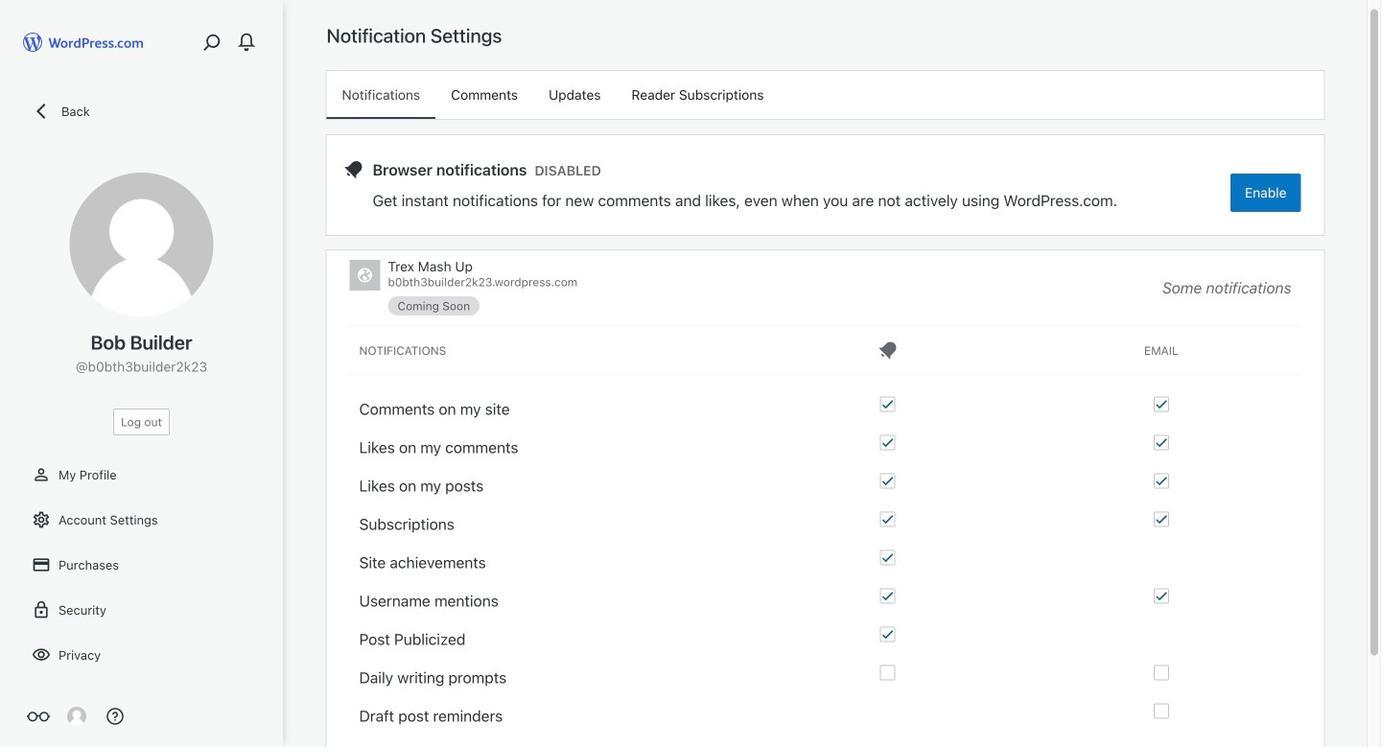 Task type: describe. For each thing, give the bounding box(es) containing it.
1 vertical spatial bob builder image
[[67, 707, 86, 726]]

person image
[[32, 465, 51, 485]]

visibility image
[[32, 646, 51, 665]]



Task type: vqa. For each thing, say whether or not it's contained in the screenshot.
'img'
no



Task type: locate. For each thing, give the bounding box(es) containing it.
0 vertical spatial bob builder image
[[70, 173, 213, 317]]

settings image
[[32, 510, 51, 530]]

credit_card image
[[32, 556, 51, 575]]

None checkbox
[[1154, 473, 1170, 489], [880, 512, 896, 527], [1154, 512, 1170, 527], [880, 627, 896, 642], [1154, 704, 1170, 719], [1154, 473, 1170, 489], [880, 512, 896, 527], [1154, 512, 1170, 527], [880, 627, 896, 642], [1154, 704, 1170, 719]]

None checkbox
[[880, 397, 896, 412], [1154, 397, 1170, 412], [880, 435, 896, 450], [1154, 435, 1170, 450], [880, 473, 896, 489], [880, 550, 896, 566], [880, 589, 896, 604], [1154, 589, 1170, 604], [880, 665, 896, 681], [1154, 665, 1170, 681], [880, 397, 896, 412], [1154, 397, 1170, 412], [880, 435, 896, 450], [1154, 435, 1170, 450], [880, 473, 896, 489], [880, 550, 896, 566], [880, 589, 896, 604], [1154, 589, 1170, 604], [880, 665, 896, 681], [1154, 665, 1170, 681]]

lock image
[[32, 601, 51, 620]]

reader image
[[27, 705, 50, 728]]

menu
[[327, 71, 1325, 119]]

main content
[[327, 23, 1325, 747]]

bob builder image
[[70, 173, 213, 317], [67, 707, 86, 726]]



